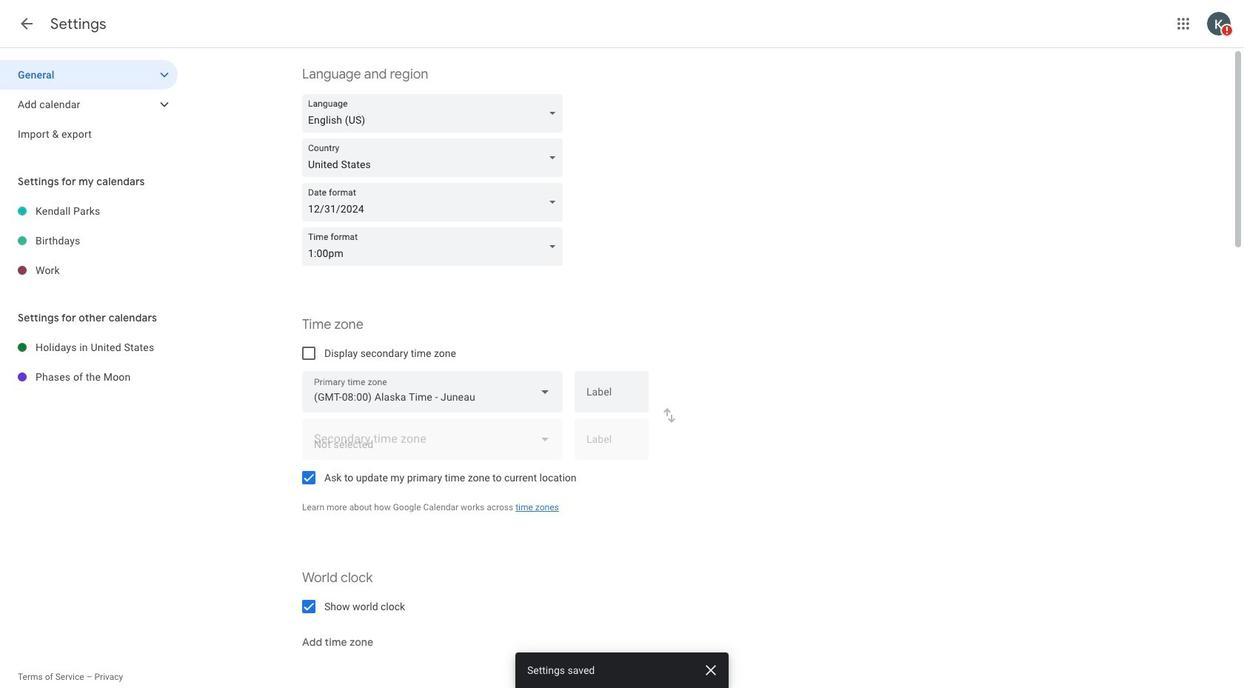 Task type: vqa. For each thing, say whether or not it's contained in the screenshot.
the middle tree
yes



Task type: locate. For each thing, give the bounding box(es) containing it.
None field
[[302, 94, 569, 133], [302, 139, 569, 177], [302, 183, 569, 221], [302, 227, 569, 266], [302, 371, 563, 413], [302, 94, 569, 133], [302, 139, 569, 177], [302, 183, 569, 221], [302, 227, 569, 266], [302, 371, 563, 413]]

general tree item
[[0, 60, 178, 90]]

tree
[[0, 60, 178, 149], [0, 196, 178, 285], [0, 333, 178, 392]]

2 vertical spatial tree
[[0, 333, 178, 392]]

birthdays tree item
[[0, 226, 178, 256]]

2 tree from the top
[[0, 196, 178, 285]]

0 vertical spatial tree
[[0, 60, 178, 149]]

go back image
[[18, 15, 36, 33]]

1 vertical spatial tree
[[0, 196, 178, 285]]

heading
[[50, 15, 107, 33]]

Label for secondary time zone. text field
[[587, 434, 637, 455]]



Task type: describe. For each thing, give the bounding box(es) containing it.
3 tree from the top
[[0, 333, 178, 392]]

kendall parks tree item
[[0, 196, 178, 226]]

work tree item
[[0, 256, 178, 285]]

phases of the moon tree item
[[0, 362, 178, 392]]

holidays in united states tree item
[[0, 333, 178, 362]]

Label for primary time zone. text field
[[587, 387, 637, 407]]

1 tree from the top
[[0, 60, 178, 149]]



